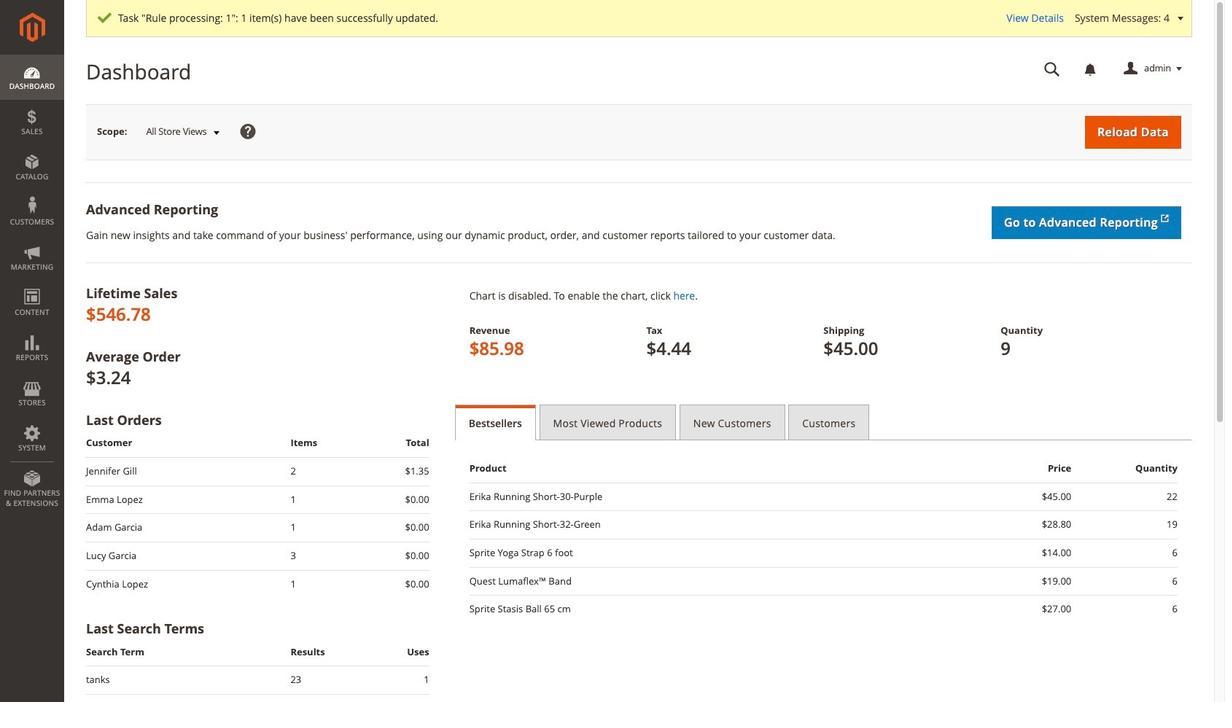 Task type: describe. For each thing, give the bounding box(es) containing it.
magento admin panel image
[[19, 12, 45, 42]]



Task type: locate. For each thing, give the bounding box(es) containing it.
menu bar
[[0, 55, 64, 516]]

None text field
[[1035, 56, 1071, 82]]

tab list
[[455, 405, 1193, 441]]



